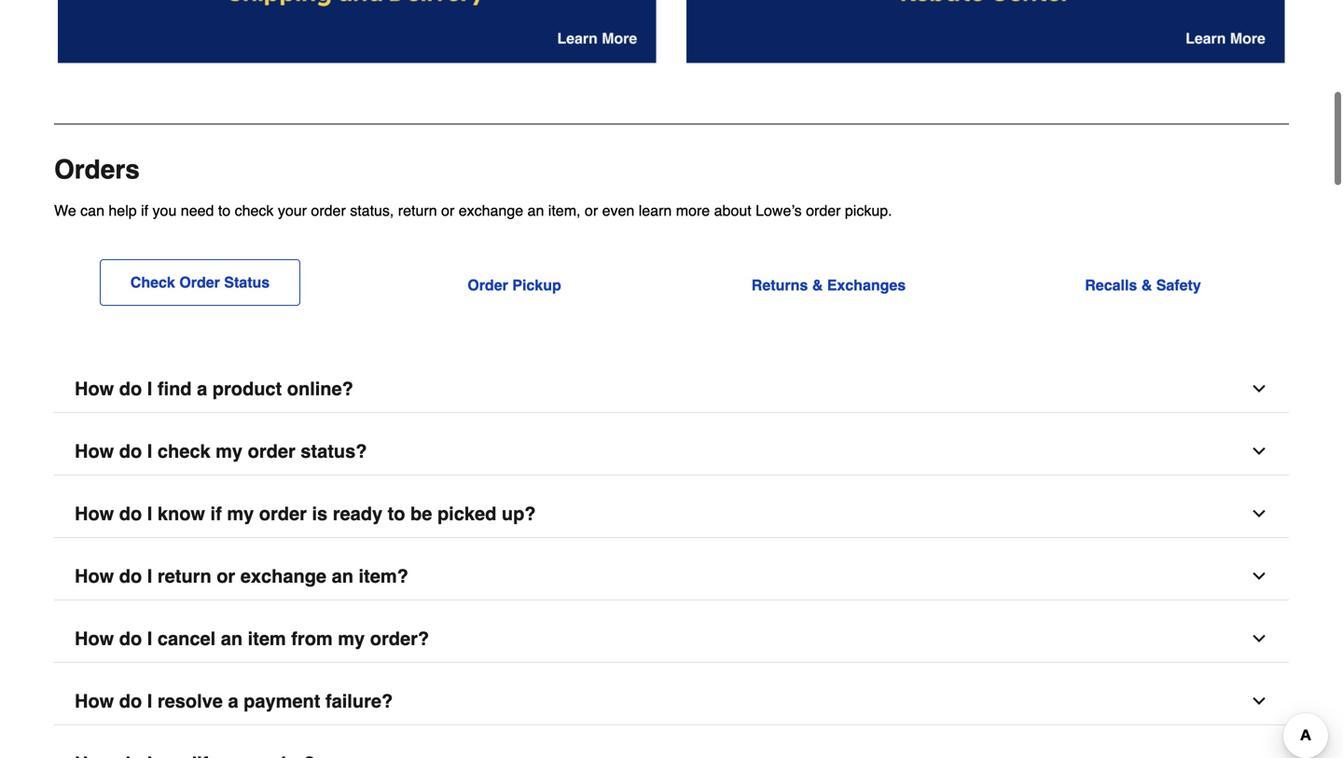 Task type: locate. For each thing, give the bounding box(es) containing it.
exchange up item
[[240, 566, 326, 587]]

shipping and delivery. delivery truck icon. image
[[58, 0, 657, 63]]

a
[[197, 378, 207, 400], [228, 691, 238, 712]]

a right find
[[197, 378, 207, 400]]

how do i cancel an item from my order?
[[75, 628, 429, 650]]

my inside button
[[227, 503, 254, 525]]

0 vertical spatial exchange
[[459, 202, 523, 219]]

return up cancel
[[158, 566, 211, 587]]

i for resolve
[[147, 691, 152, 712]]

or right item,
[[585, 202, 598, 219]]

1 horizontal spatial a
[[228, 691, 238, 712]]

order left is
[[259, 503, 307, 525]]

1 vertical spatial an
[[332, 566, 353, 587]]

& left safety
[[1141, 277, 1152, 294]]

safety
[[1156, 277, 1201, 294]]

how inside "button"
[[75, 628, 114, 650]]

need
[[181, 202, 214, 219]]

1 horizontal spatial return
[[398, 202, 437, 219]]

order?
[[370, 628, 429, 650]]

cancel
[[158, 628, 216, 650]]

3 how from the top
[[75, 503, 114, 525]]

0 horizontal spatial check
[[158, 441, 210, 462]]

i inside how do i cancel an item from my order? "button"
[[147, 628, 152, 650]]

check up know
[[158, 441, 210, 462]]

2 do from the top
[[119, 441, 142, 462]]

1 i from the top
[[147, 378, 152, 400]]

1 vertical spatial if
[[210, 503, 222, 525]]

how do i return or exchange an item? button
[[54, 553, 1289, 601]]

returns & exchanges
[[752, 277, 906, 294]]

1 horizontal spatial or
[[441, 202, 454, 219]]

2 & from the left
[[1141, 277, 1152, 294]]

do
[[119, 378, 142, 400], [119, 441, 142, 462], [119, 503, 142, 525], [119, 566, 142, 587], [119, 628, 142, 650], [119, 691, 142, 712]]

if
[[141, 202, 148, 219], [210, 503, 222, 525]]

is
[[312, 503, 328, 525]]

find
[[158, 378, 192, 400]]

to
[[218, 202, 231, 219], [388, 503, 405, 525]]

order inside button
[[248, 441, 295, 462]]

1 & from the left
[[812, 277, 823, 294]]

1 horizontal spatial an
[[332, 566, 353, 587]]

6 how from the top
[[75, 691, 114, 712]]

0 vertical spatial an
[[528, 202, 544, 219]]

2 chevron down image from the top
[[1250, 505, 1268, 523]]

return right status,
[[398, 202, 437, 219]]

an inside "button"
[[221, 628, 243, 650]]

chevron down image for is
[[1250, 505, 1268, 523]]

i inside how do i return or exchange an item? button
[[147, 566, 152, 587]]

an inside button
[[332, 566, 353, 587]]

4 chevron down image from the top
[[1250, 630, 1268, 648]]

or right status,
[[441, 202, 454, 219]]

how do i find a product online?
[[75, 378, 353, 400]]

0 horizontal spatial to
[[218, 202, 231, 219]]

1 vertical spatial return
[[158, 566, 211, 587]]

know
[[158, 503, 205, 525]]

1 horizontal spatial to
[[388, 503, 405, 525]]

order inside button
[[259, 503, 307, 525]]

you
[[153, 202, 177, 219]]

recalls & safety
[[1085, 277, 1201, 294]]

lowe's
[[756, 202, 802, 219]]

chevron down image for my
[[1250, 630, 1268, 648]]

chevron down image
[[1250, 380, 1268, 398], [1250, 755, 1268, 758]]

if right know
[[210, 503, 222, 525]]

0 horizontal spatial or
[[217, 566, 235, 587]]

order pickup
[[468, 277, 561, 294]]

how do i know if my order is ready to be picked up? button
[[54, 491, 1289, 538]]

0 vertical spatial chevron down image
[[1250, 380, 1268, 398]]

1 vertical spatial chevron down image
[[1250, 755, 1268, 758]]

i inside how do i know if my order is ready to be picked up? button
[[147, 503, 152, 525]]

6 i from the top
[[147, 691, 152, 712]]

do inside how do i find a product online? button
[[119, 378, 142, 400]]

my right know
[[227, 503, 254, 525]]

recalls & safety link
[[1085, 277, 1201, 294]]

1 chevron down image from the top
[[1250, 380, 1268, 398]]

do for cancel
[[119, 628, 142, 650]]

0 horizontal spatial if
[[141, 202, 148, 219]]

or
[[441, 202, 454, 219], [585, 202, 598, 219], [217, 566, 235, 587]]

1 chevron down image from the top
[[1250, 442, 1268, 461]]

i inside how do i check my order status? button
[[147, 441, 152, 462]]

i inside how do i resolve a payment failure? button
[[147, 691, 152, 712]]

do inside how do i resolve a payment failure? button
[[119, 691, 142, 712]]

ready
[[333, 503, 382, 525]]

i for check
[[147, 441, 152, 462]]

if left you
[[141, 202, 148, 219]]

do inside how do i know if my order is ready to be picked up? button
[[119, 503, 142, 525]]

0 vertical spatial return
[[398, 202, 437, 219]]

rebate center. rebate coupons icon. image
[[686, 0, 1285, 63]]

how do i check my order status?
[[75, 441, 367, 462]]

2 how from the top
[[75, 441, 114, 462]]

order right lowe's
[[806, 202, 841, 219]]

chevron down image inside how do i resolve a payment failure? button
[[1250, 692, 1268, 711]]

how
[[75, 378, 114, 400], [75, 441, 114, 462], [75, 503, 114, 525], [75, 566, 114, 587], [75, 628, 114, 650], [75, 691, 114, 712]]

5 i from the top
[[147, 628, 152, 650]]

order left "pickup"
[[468, 277, 508, 294]]

how for how do i check my order status?
[[75, 441, 114, 462]]

how for how do i cancel an item from my order?
[[75, 628, 114, 650]]

5 how from the top
[[75, 628, 114, 650]]

check inside button
[[158, 441, 210, 462]]

0 vertical spatial check
[[235, 202, 274, 219]]

exchange left item,
[[459, 202, 523, 219]]

chevron down image inside how do i cancel an item from my order? "button"
[[1250, 630, 1268, 648]]

0 horizontal spatial an
[[221, 628, 243, 650]]

0 horizontal spatial &
[[812, 277, 823, 294]]

1 how from the top
[[75, 378, 114, 400]]

&
[[812, 277, 823, 294], [1141, 277, 1152, 294]]

2 vertical spatial an
[[221, 628, 243, 650]]

2 i from the top
[[147, 441, 152, 462]]

5 chevron down image from the top
[[1250, 692, 1268, 711]]

do for resolve
[[119, 691, 142, 712]]

order
[[179, 274, 220, 291], [468, 277, 508, 294]]

how inside button
[[75, 503, 114, 525]]

1 vertical spatial my
[[227, 503, 254, 525]]

how do i resolve a payment failure? button
[[54, 678, 1289, 726]]

your
[[278, 202, 307, 219]]

0 vertical spatial my
[[216, 441, 243, 462]]

order right check on the left of the page
[[179, 274, 220, 291]]

to right need
[[218, 202, 231, 219]]

a for product
[[197, 378, 207, 400]]

3 chevron down image from the top
[[1250, 567, 1268, 586]]

1 horizontal spatial &
[[1141, 277, 1152, 294]]

an left item? in the left of the page
[[332, 566, 353, 587]]

online?
[[287, 378, 353, 400]]

& for recalls
[[1141, 277, 1152, 294]]

3 do from the top
[[119, 503, 142, 525]]

an left item
[[221, 628, 243, 650]]

1 horizontal spatial if
[[210, 503, 222, 525]]

2 horizontal spatial an
[[528, 202, 544, 219]]

an
[[528, 202, 544, 219], [332, 566, 353, 587], [221, 628, 243, 650]]

exchange
[[459, 202, 523, 219], [240, 566, 326, 587]]

1 horizontal spatial exchange
[[459, 202, 523, 219]]

chevron down image
[[1250, 442, 1268, 461], [1250, 505, 1268, 523], [1250, 567, 1268, 586], [1250, 630, 1268, 648], [1250, 692, 1268, 711]]

4 how from the top
[[75, 566, 114, 587]]

0 vertical spatial to
[[218, 202, 231, 219]]

2 vertical spatial my
[[338, 628, 365, 650]]

order left status?
[[248, 441, 295, 462]]

a right resolve
[[228, 691, 238, 712]]

or up how do i cancel an item from my order?
[[217, 566, 235, 587]]

check left 'your'
[[235, 202, 274, 219]]

1 horizontal spatial order
[[468, 277, 508, 294]]

about
[[714, 202, 751, 219]]

0 vertical spatial if
[[141, 202, 148, 219]]

an left item,
[[528, 202, 544, 219]]

6 do from the top
[[119, 691, 142, 712]]

more
[[676, 202, 710, 219]]

1 vertical spatial exchange
[[240, 566, 326, 587]]

chevron down image inside how do i know if my order is ready to be picked up? button
[[1250, 505, 1268, 523]]

learn
[[639, 202, 672, 219]]

1 vertical spatial check
[[158, 441, 210, 462]]

how do i cancel an item from my order? button
[[54, 616, 1289, 663]]

2 horizontal spatial or
[[585, 202, 598, 219]]

exchange inside button
[[240, 566, 326, 587]]

or inside button
[[217, 566, 235, 587]]

order
[[311, 202, 346, 219], [806, 202, 841, 219], [248, 441, 295, 462], [259, 503, 307, 525]]

& right returns
[[812, 277, 823, 294]]

check order status
[[130, 274, 270, 291]]

0 horizontal spatial return
[[158, 566, 211, 587]]

how do i check my order status? button
[[54, 428, 1289, 476]]

check
[[235, 202, 274, 219], [158, 441, 210, 462]]

how do i resolve a payment failure?
[[75, 691, 393, 712]]

i inside how do i find a product online? button
[[147, 378, 152, 400]]

do inside how do i return or exchange an item? button
[[119, 566, 142, 587]]

how do i return or exchange an item?
[[75, 566, 408, 587]]

return inside button
[[158, 566, 211, 587]]

to inside how do i know if my order is ready to be picked up? button
[[388, 503, 405, 525]]

picked
[[437, 503, 497, 525]]

0 horizontal spatial exchange
[[240, 566, 326, 587]]

my down how do i find a product online?
[[216, 441, 243, 462]]

do for know
[[119, 503, 142, 525]]

4 do from the top
[[119, 566, 142, 587]]

do inside how do i check my order status? button
[[119, 441, 142, 462]]

i
[[147, 378, 152, 400], [147, 441, 152, 462], [147, 503, 152, 525], [147, 566, 152, 587], [147, 628, 152, 650], [147, 691, 152, 712]]

chevron down image inside how do i return or exchange an item? button
[[1250, 567, 1268, 586]]

to left be
[[388, 503, 405, 525]]

1 vertical spatial a
[[228, 691, 238, 712]]

0 horizontal spatial a
[[197, 378, 207, 400]]

1 do from the top
[[119, 378, 142, 400]]

my
[[216, 441, 243, 462], [227, 503, 254, 525], [338, 628, 365, 650]]

a for payment
[[228, 691, 238, 712]]

1 vertical spatial to
[[388, 503, 405, 525]]

0 vertical spatial a
[[197, 378, 207, 400]]

3 i from the top
[[147, 503, 152, 525]]

my right from
[[338, 628, 365, 650]]

return
[[398, 202, 437, 219], [158, 566, 211, 587]]

4 i from the top
[[147, 566, 152, 587]]

status,
[[350, 202, 394, 219]]

do inside how do i cancel an item from my order? "button"
[[119, 628, 142, 650]]

how do i find a product online? button
[[54, 366, 1289, 413]]

chevron down image inside how do i find a product online? button
[[1250, 380, 1268, 398]]

if inside how do i know if my order is ready to be picked up? button
[[210, 503, 222, 525]]

5 do from the top
[[119, 628, 142, 650]]



Task type: describe. For each thing, give the bounding box(es) containing it.
chevron down image inside how do i check my order status? button
[[1250, 442, 1268, 461]]

be
[[410, 503, 432, 525]]

item?
[[359, 566, 408, 587]]

order right 'your'
[[311, 202, 346, 219]]

& for returns
[[812, 277, 823, 294]]

orders
[[54, 155, 140, 185]]

item,
[[548, 202, 581, 219]]

from
[[291, 628, 333, 650]]

i for cancel
[[147, 628, 152, 650]]

product
[[212, 378, 282, 400]]

my inside button
[[216, 441, 243, 462]]

i for know
[[147, 503, 152, 525]]

up?
[[502, 503, 536, 525]]

my inside "button"
[[338, 628, 365, 650]]

i for find
[[147, 378, 152, 400]]

do for check
[[119, 441, 142, 462]]

status?
[[301, 441, 367, 462]]

how for how do i find a product online?
[[75, 378, 114, 400]]

returns
[[752, 277, 808, 294]]

we
[[54, 202, 76, 219]]

check
[[130, 274, 175, 291]]

can
[[80, 202, 104, 219]]

pickup.
[[845, 202, 892, 219]]

2 chevron down image from the top
[[1250, 755, 1268, 758]]

chevron down image for item?
[[1250, 567, 1268, 586]]

status
[[224, 274, 270, 291]]

failure?
[[325, 691, 393, 712]]

we can help if you need to check your order status, return or exchange an item, or even learn more about lowe's order pickup.
[[54, 202, 892, 219]]

1 horizontal spatial check
[[235, 202, 274, 219]]

order pickup link
[[468, 277, 561, 294]]

how for how do i return or exchange an item?
[[75, 566, 114, 587]]

returns & exchanges link
[[752, 277, 906, 294]]

exchanges
[[827, 277, 906, 294]]

i for return
[[147, 566, 152, 587]]

help
[[109, 202, 137, 219]]

0 horizontal spatial order
[[179, 274, 220, 291]]

payment
[[244, 691, 320, 712]]

check order status link
[[100, 259, 301, 306]]

pickup
[[512, 277, 561, 294]]

recalls
[[1085, 277, 1137, 294]]

do for find
[[119, 378, 142, 400]]

even
[[602, 202, 635, 219]]

how do i know if my order is ready to be picked up?
[[75, 503, 536, 525]]

how for how do i resolve a payment failure?
[[75, 691, 114, 712]]

how for how do i know if my order is ready to be picked up?
[[75, 503, 114, 525]]

resolve
[[158, 691, 223, 712]]

do for return
[[119, 566, 142, 587]]

item
[[248, 628, 286, 650]]



Task type: vqa. For each thing, say whether or not it's contained in the screenshot.
the Doors
no



